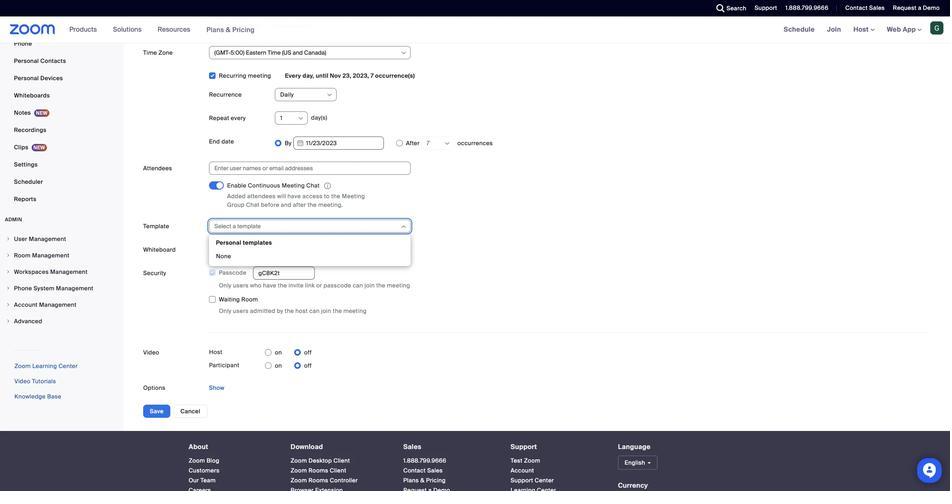 Task type: locate. For each thing, give the bounding box(es) containing it.
0 horizontal spatial chat
[[246, 201, 260, 209]]

0 vertical spatial 1.888.799.9666
[[786, 4, 829, 12]]

english
[[625, 460, 646, 467]]

0 horizontal spatial room
[[14, 252, 31, 260]]

1 vertical spatial 7
[[427, 140, 430, 147]]

about
[[189, 443, 208, 452]]

1 vertical spatial center
[[535, 477, 554, 485]]

video for video tutorials
[[14, 378, 30, 386]]

security
[[143, 270, 166, 277]]

off for host
[[304, 349, 312, 357]]

management up account management 'menu item'
[[56, 285, 93, 293]]

center inside test zoom account support center
[[535, 477, 554, 485]]

1.888.799.9666 up schedule
[[786, 4, 829, 12]]

room down who
[[242, 296, 258, 304]]

0 vertical spatial chat
[[307, 182, 320, 189]]

right image
[[6, 253, 11, 258], [6, 270, 11, 275], [6, 286, 11, 291], [6, 303, 11, 308]]

0 horizontal spatial plans
[[207, 25, 224, 34]]

center right the learning
[[59, 363, 78, 370]]

zoom down download
[[291, 458, 307, 465]]

0 vertical spatial only
[[219, 282, 232, 290]]

chat down attendees
[[246, 201, 260, 209]]

only up 'waiting'
[[219, 282, 232, 290]]

blog
[[207, 458, 220, 465]]

off down host option group
[[304, 363, 312, 370]]

plans inside product information navigation
[[207, 25, 224, 34]]

phone for phone system management
[[14, 285, 32, 293]]

0 vertical spatial video
[[143, 349, 159, 357]]

1 vertical spatial on
[[275, 363, 282, 370]]

request a demo link
[[888, 0, 951, 16], [894, 4, 941, 12]]

1 vertical spatial account
[[511, 467, 535, 475]]

0 vertical spatial phone
[[14, 40, 32, 48]]

user management
[[14, 236, 66, 243]]

1.888.799.9666
[[786, 4, 829, 12], [404, 458, 447, 465]]

7 right after at top left
[[427, 140, 430, 147]]

save button
[[143, 405, 170, 419]]

0 vertical spatial right image
[[6, 237, 11, 242]]

demo
[[924, 4, 941, 12]]

right image for workspaces management
[[6, 270, 11, 275]]

management inside menu item
[[29, 236, 66, 243]]

1 vertical spatial video
[[14, 378, 30, 386]]

zoom
[[14, 363, 31, 370], [189, 458, 205, 465], [291, 458, 307, 465], [524, 458, 541, 465], [291, 467, 307, 475], [291, 477, 307, 485]]

have inside 'added attendees will have access to the meeting group chat before and after the meeting.'
[[288, 193, 301, 200]]

1 vertical spatial 1.888.799.9666
[[404, 458, 447, 465]]

2023,
[[353, 72, 369, 79]]

a
[[919, 4, 922, 12]]

1 vertical spatial contact
[[404, 467, 426, 475]]

join right host
[[321, 308, 332, 315]]

0 horizontal spatial 7
[[371, 72, 374, 79]]

every day, until nov 23, 2023, 7 occurrence(s)
[[284, 72, 415, 79]]

1.888.799.9666 for 1.888.799.9666
[[786, 4, 829, 12]]

recordings link
[[0, 122, 121, 139]]

only down 'waiting'
[[219, 308, 232, 315]]

0 vertical spatial sales
[[870, 4, 886, 12]]

show options image for 1
[[298, 115, 304, 122]]

right image inside phone system management "menu item"
[[6, 286, 11, 291]]

1 horizontal spatial whiteboard
[[239, 246, 273, 254]]

0 horizontal spatial pricing
[[232, 25, 255, 34]]

contact up host dropdown button
[[846, 4, 868, 12]]

right image for advanced
[[6, 319, 11, 324]]

0 vertical spatial client
[[334, 458, 350, 465]]

on inside host option group
[[275, 349, 282, 357]]

1 horizontal spatial meeting
[[344, 308, 367, 315]]

2 phone from the top
[[14, 285, 32, 293]]

1 vertical spatial &
[[421, 477, 425, 485]]

room down user
[[14, 252, 31, 260]]

sales up 1.888.799.9666 link
[[404, 443, 422, 452]]

show options image
[[401, 50, 407, 56], [327, 92, 333, 98], [298, 115, 304, 122], [444, 140, 451, 147]]

rooms down 'zoom rooms client' link
[[309, 477, 329, 485]]

1 vertical spatial have
[[263, 282, 277, 290]]

account management menu item
[[0, 298, 121, 313]]

users up waiting room
[[233, 282, 249, 290]]

participant option group
[[265, 360, 312, 373]]

2 horizontal spatial sales
[[870, 4, 886, 12]]

1 horizontal spatial join
[[365, 282, 375, 290]]

management for account management
[[39, 302, 76, 309]]

pricing down current
[[232, 25, 255, 34]]

personal inside list box
[[216, 239, 242, 247]]

on inside the participant option group
[[275, 363, 282, 370]]

management up workspaces management
[[32, 252, 70, 260]]

participant
[[209, 362, 240, 370]]

personal devices link
[[0, 70, 121, 87]]

zoom blog customers our team
[[189, 458, 220, 485]]

support up test zoom link
[[511, 443, 537, 452]]

2 only from the top
[[219, 308, 232, 315]]

right image inside account management 'menu item'
[[6, 303, 11, 308]]

on up the participant option group at left
[[275, 349, 282, 357]]

zoom rooms client link
[[291, 467, 347, 475]]

plans down your
[[207, 25, 224, 34]]

0 vertical spatial join
[[365, 282, 375, 290]]

management inside menu item
[[32, 252, 70, 260]]

1 vertical spatial join
[[321, 308, 332, 315]]

until
[[316, 72, 329, 79]]

meeting right to at the top of the page
[[342, 193, 365, 200]]

2 users from the top
[[233, 308, 249, 315]]

waiting
[[219, 296, 240, 304]]

1 on from the top
[[275, 349, 282, 357]]

sales down 1.888.799.9666 link
[[428, 467, 443, 475]]

products button
[[69, 16, 101, 43]]

0 vertical spatial account
[[14, 302, 38, 309]]

personal up the personal devices
[[14, 57, 39, 65]]

0 horizontal spatial video
[[14, 378, 30, 386]]

chat up access
[[307, 182, 320, 189]]

add whiteboard button
[[209, 243, 279, 257]]

have up the after
[[288, 193, 301, 200]]

pricing
[[232, 25, 255, 34], [426, 477, 446, 485]]

management inside 'menu item'
[[39, 302, 76, 309]]

schedule
[[784, 25, 815, 34]]

tutorials
[[32, 378, 56, 386]]

zoom up "account" link
[[524, 458, 541, 465]]

attendees
[[143, 165, 172, 172]]

management up phone system management "menu item"
[[50, 269, 88, 276]]

support link
[[749, 0, 780, 16], [755, 4, 778, 12], [511, 443, 537, 452]]

users down waiting room
[[233, 308, 249, 315]]

rooms down desktop
[[309, 467, 329, 475]]

right image left workspaces
[[6, 270, 11, 275]]

1 vertical spatial users
[[233, 308, 249, 315]]

list box containing personal templates
[[211, 237, 409, 265]]

off inside the participant option group
[[304, 363, 312, 370]]

0 vertical spatial &
[[226, 25, 231, 34]]

0 vertical spatial room
[[14, 252, 31, 260]]

right image left room management
[[6, 253, 11, 258]]

phone system management menu item
[[0, 281, 121, 297]]

0 horizontal spatial join
[[321, 308, 332, 315]]

time zone
[[143, 49, 173, 56]]

1 horizontal spatial 1.888.799.9666
[[786, 4, 829, 12]]

0 vertical spatial meeting.
[[358, 13, 383, 21]]

templates
[[243, 239, 272, 247]]

0 vertical spatial have
[[288, 193, 301, 200]]

host
[[296, 308, 308, 315]]

select meeting template text field
[[215, 220, 400, 233]]

1
[[280, 114, 283, 122]]

host down contact sales
[[854, 25, 871, 34]]

2 vertical spatial personal
[[216, 239, 242, 247]]

our team link
[[189, 477, 216, 485]]

right image left account management
[[6, 303, 11, 308]]

0 vertical spatial meeting
[[248, 72, 271, 79]]

0 vertical spatial on
[[275, 349, 282, 357]]

support right search
[[755, 4, 778, 12]]

1 only from the top
[[219, 282, 232, 290]]

clips link
[[0, 139, 121, 156]]

personal up none
[[216, 239, 242, 247]]

list box
[[211, 237, 409, 265]]

team
[[201, 477, 216, 485]]

sales inside 1.888.799.9666 contact sales plans & pricing
[[428, 467, 443, 475]]

0 horizontal spatial meeting
[[282, 182, 305, 189]]

need
[[216, 22, 231, 29]]

1 whiteboard from the left
[[143, 246, 176, 254]]

meeting. inside your current plan can only support 40 minutes per meeting. need more time? upgrade now
[[358, 13, 383, 21]]

meeting up 'added attendees will have access to the meeting group chat before and after the meeting.'
[[282, 182, 305, 189]]

have right who
[[263, 282, 277, 290]]

video up the options
[[143, 349, 159, 357]]

show options image up occurrence(s)
[[401, 50, 407, 56]]

1 vertical spatial rooms
[[309, 477, 329, 485]]

zoom down zoom desktop client link
[[291, 467, 307, 475]]

2 on from the top
[[275, 363, 282, 370]]

1 vertical spatial sales
[[404, 443, 422, 452]]

1 vertical spatial client
[[330, 467, 347, 475]]

admin menu menu
[[0, 232, 121, 330]]

personal up whiteboards
[[14, 75, 39, 82]]

meeting
[[282, 182, 305, 189], [342, 193, 365, 200]]

show options image inside end date option group
[[444, 140, 451, 147]]

center down test zoom link
[[535, 477, 554, 485]]

can left only
[[265, 13, 276, 21]]

0 horizontal spatial contact
[[404, 467, 426, 475]]

pricing down 1.888.799.9666 link
[[426, 477, 446, 485]]

to
[[324, 193, 330, 200]]

settings
[[14, 161, 38, 169]]

show options image left the occurrences
[[444, 140, 451, 147]]

phone inside personal menu menu
[[14, 40, 32, 48]]

1 horizontal spatial sales
[[428, 467, 443, 475]]

0 horizontal spatial whiteboard
[[143, 246, 176, 254]]

right image inside advanced menu item
[[6, 319, 11, 324]]

room inside security group
[[242, 296, 258, 304]]

1 horizontal spatial meeting.
[[358, 13, 383, 21]]

& left more at the left top
[[226, 25, 231, 34]]

sales up host dropdown button
[[870, 4, 886, 12]]

add
[[226, 246, 238, 254]]

chat
[[307, 182, 320, 189], [246, 201, 260, 209]]

0 horizontal spatial meeting.
[[319, 201, 343, 209]]

plans & pricing link
[[207, 25, 255, 34], [207, 25, 255, 34], [404, 477, 446, 485]]

1 off from the top
[[304, 349, 312, 357]]

plans inside 1.888.799.9666 contact sales plans & pricing
[[404, 477, 419, 485]]

have inside security group
[[263, 282, 277, 290]]

show options image for 7
[[444, 140, 451, 147]]

right image for user management
[[6, 237, 11, 242]]

0 vertical spatial contact
[[846, 4, 868, 12]]

save
[[150, 408, 164, 416]]

1 horizontal spatial &
[[421, 477, 425, 485]]

0 vertical spatial host
[[854, 25, 871, 34]]

off up the participant option group at left
[[304, 349, 312, 357]]

account inside account management 'menu item'
[[14, 302, 38, 309]]

pricing inside product information navigation
[[232, 25, 255, 34]]

1 vertical spatial can
[[353, 282, 363, 290]]

1 right image from the top
[[6, 237, 11, 242]]

settings link
[[0, 157, 121, 173]]

1 vertical spatial right image
[[6, 319, 11, 324]]

support inside test zoom account support center
[[511, 477, 534, 485]]

1 horizontal spatial plans
[[404, 477, 419, 485]]

plans
[[207, 25, 224, 34], [404, 477, 419, 485]]

1 horizontal spatial have
[[288, 193, 301, 200]]

app
[[904, 25, 917, 34]]

1 horizontal spatial chat
[[307, 182, 320, 189]]

2 rooms from the top
[[309, 477, 329, 485]]

1 vertical spatial meeting.
[[319, 201, 343, 209]]

0 horizontal spatial &
[[226, 25, 231, 34]]

support down "account" link
[[511, 477, 534, 485]]

recurrence
[[209, 91, 242, 98]]

1 horizontal spatial account
[[511, 467, 535, 475]]

webinars link
[[0, 18, 121, 35]]

1 horizontal spatial meeting
[[342, 193, 365, 200]]

1.888.799.9666 for 1.888.799.9666 contact sales plans & pricing
[[404, 458, 447, 465]]

on down host option group
[[275, 363, 282, 370]]

1.888.799.9666 down sales link
[[404, 458, 447, 465]]

link
[[305, 282, 315, 290]]

1 horizontal spatial center
[[535, 477, 554, 485]]

personal templates
[[216, 239, 272, 247]]

meeting. right per at the left
[[358, 13, 383, 21]]

video up knowledge
[[14, 378, 30, 386]]

join right passcode
[[365, 282, 375, 290]]

management inside menu item
[[50, 269, 88, 276]]

plans & pricing
[[207, 25, 255, 34]]

scheduler link
[[0, 174, 121, 190]]

1 horizontal spatial contact
[[846, 4, 868, 12]]

chat inside application
[[307, 182, 320, 189]]

meeting. down to at the top of the page
[[319, 201, 343, 209]]

whiteboard down template
[[143, 246, 176, 254]]

occurrence(s)
[[376, 72, 415, 79]]

host button
[[854, 25, 875, 34]]

1 vertical spatial only
[[219, 308, 232, 315]]

show options image for daily
[[327, 92, 333, 98]]

None text field
[[253, 267, 315, 280]]

0 vertical spatial rooms
[[309, 467, 329, 475]]

right image left user
[[6, 237, 11, 242]]

1 vertical spatial personal
[[14, 75, 39, 82]]

who
[[250, 282, 262, 290]]

2 off from the top
[[304, 363, 312, 370]]

banner
[[0, 16, 951, 43]]

personal for personal templates
[[216, 239, 242, 247]]

0 horizontal spatial account
[[14, 302, 38, 309]]

management up room management
[[29, 236, 66, 243]]

right image for room management
[[6, 253, 11, 258]]

account management
[[14, 302, 76, 309]]

can right host
[[310, 308, 320, 315]]

zoom inside test zoom account support center
[[524, 458, 541, 465]]

right image inside workspaces management menu item
[[6, 270, 11, 275]]

2 horizontal spatial can
[[353, 282, 363, 290]]

none text field inside security group
[[253, 267, 315, 280]]

0 vertical spatial pricing
[[232, 25, 255, 34]]

0 vertical spatial plans
[[207, 25, 224, 34]]

minutes
[[323, 13, 345, 21]]

0 vertical spatial can
[[265, 13, 276, 21]]

personal menu menu
[[0, 0, 121, 209]]

1 horizontal spatial video
[[143, 349, 159, 357]]

host up participant
[[209, 349, 223, 356]]

0 vertical spatial meeting
[[282, 182, 305, 189]]

2 horizontal spatial meeting
[[387, 282, 410, 290]]

only
[[219, 282, 232, 290], [219, 308, 232, 315]]

0 vertical spatial off
[[304, 349, 312, 357]]

solutions button
[[113, 16, 145, 43]]

4 right image from the top
[[6, 303, 11, 308]]

0 vertical spatial personal
[[14, 57, 39, 65]]

7
[[371, 72, 374, 79], [427, 140, 430, 147]]

by
[[285, 140, 292, 147]]

account up advanced
[[14, 302, 38, 309]]

1 vertical spatial phone
[[14, 285, 32, 293]]

1 horizontal spatial 7
[[427, 140, 430, 147]]

whiteboard right add
[[239, 246, 273, 254]]

0 horizontal spatial meeting
[[248, 72, 271, 79]]

whiteboard inside add whiteboard button
[[239, 246, 273, 254]]

zoom up customers link
[[189, 458, 205, 465]]

2 vertical spatial can
[[310, 308, 320, 315]]

account down test zoom link
[[511, 467, 535, 475]]

recurring
[[219, 72, 247, 79]]

0 horizontal spatial have
[[263, 282, 277, 290]]

only for only users admitted by the host can join the meeting
[[219, 308, 232, 315]]

1 phone from the top
[[14, 40, 32, 48]]

meeting.
[[358, 13, 383, 21], [319, 201, 343, 209]]

& down 1.888.799.9666 link
[[421, 477, 425, 485]]

2 vertical spatial support
[[511, 477, 534, 485]]

3 right image from the top
[[6, 286, 11, 291]]

0 vertical spatial center
[[59, 363, 78, 370]]

0 horizontal spatial 1.888.799.9666
[[404, 458, 447, 465]]

2 right image from the top
[[6, 270, 11, 275]]

request
[[894, 4, 917, 12]]

right image inside room management menu item
[[6, 253, 11, 258]]

plans down 1.888.799.9666 link
[[404, 477, 419, 485]]

workspaces management menu item
[[0, 265, 121, 280]]

1 right image from the top
[[6, 253, 11, 258]]

phone down zoom logo
[[14, 40, 32, 48]]

phone
[[14, 40, 32, 48], [14, 285, 32, 293]]

management down phone system management "menu item"
[[39, 302, 76, 309]]

banner containing products
[[0, 16, 951, 43]]

2 whiteboard from the left
[[239, 246, 273, 254]]

per
[[347, 13, 356, 21]]

room
[[14, 252, 31, 260], [242, 296, 258, 304]]

rooms
[[309, 467, 329, 475], [309, 477, 329, 485]]

show options image down nov
[[327, 92, 333, 98]]

2 right image from the top
[[6, 319, 11, 324]]

room management menu item
[[0, 248, 121, 264]]

host inside meetings navigation
[[854, 25, 871, 34]]

phone inside "menu item"
[[14, 285, 32, 293]]

can right passcode
[[353, 282, 363, 290]]

off inside host option group
[[304, 349, 312, 357]]

contact inside 1.888.799.9666 contact sales plans & pricing
[[404, 467, 426, 475]]

can inside your current plan can only support 40 minutes per meeting. need more time? upgrade now
[[265, 13, 276, 21]]

right image left advanced
[[6, 319, 11, 324]]

invite
[[289, 282, 304, 290]]

1 vertical spatial off
[[304, 363, 312, 370]]

contact down 1.888.799.9666 link
[[404, 467, 426, 475]]

show options image left day(s)
[[298, 115, 304, 122]]

1 horizontal spatial can
[[310, 308, 320, 315]]

right image left system
[[6, 286, 11, 291]]

1 horizontal spatial room
[[242, 296, 258, 304]]

account inside test zoom account support center
[[511, 467, 535, 475]]

right image
[[6, 237, 11, 242], [6, 319, 11, 324]]

0 horizontal spatial host
[[209, 349, 223, 356]]

1 vertical spatial meeting
[[342, 193, 365, 200]]

1 vertical spatial host
[[209, 349, 223, 356]]

attendees
[[247, 193, 276, 200]]

7 button
[[427, 137, 452, 150]]

web app
[[888, 25, 917, 34]]

1 rooms from the top
[[309, 467, 329, 475]]

phone link
[[0, 36, 121, 52]]

1 vertical spatial room
[[242, 296, 258, 304]]

right image inside user management menu item
[[6, 237, 11, 242]]

phone down workspaces
[[14, 285, 32, 293]]

add whiteboard
[[225, 246, 273, 254]]

2 vertical spatial sales
[[428, 467, 443, 475]]

account link
[[511, 467, 535, 475]]

7 right 2023, at the top left of the page
[[371, 72, 374, 79]]

join link
[[822, 16, 848, 43]]

0 vertical spatial users
[[233, 282, 249, 290]]

have for access
[[288, 193, 301, 200]]

product information navigation
[[63, 16, 261, 43]]

1 users from the top
[[233, 282, 249, 290]]



Task type: describe. For each thing, give the bounding box(es) containing it.
Date Picker text field
[[294, 137, 384, 150]]

7 inside dropdown button
[[427, 140, 430, 147]]

test
[[511, 458, 523, 465]]

video for video
[[143, 349, 159, 357]]

upgrade
[[269, 22, 294, 29]]

right image for account management
[[6, 303, 11, 308]]

1 vertical spatial meeting
[[387, 282, 410, 290]]

management inside "menu item"
[[56, 285, 93, 293]]

on for participant
[[275, 363, 282, 370]]

on for host
[[275, 349, 282, 357]]

40
[[314, 13, 321, 21]]

continuous
[[248, 182, 280, 189]]

cancel button
[[174, 405, 207, 419]]

workspaces
[[14, 269, 49, 276]]

1.888.799.9666 link
[[404, 458, 447, 465]]

zoom desktop client link
[[291, 458, 350, 465]]

show
[[209, 385, 225, 392]]

meeting. inside 'added attendees will have access to the meeting group chat before and after the meeting.'
[[319, 201, 343, 209]]

only for only users who have the invite link or passcode can join the meeting
[[219, 282, 232, 290]]

advanced
[[14, 318, 42, 326]]

now
[[295, 22, 307, 29]]

access
[[303, 193, 323, 200]]

personal contacts
[[14, 57, 66, 65]]

show button
[[209, 382, 225, 395]]

by
[[277, 308, 284, 315]]

after
[[406, 140, 420, 147]]

zoom up video tutorials link
[[14, 363, 31, 370]]

web
[[888, 25, 902, 34]]

about link
[[189, 443, 208, 452]]

reports link
[[0, 191, 121, 208]]

currency
[[619, 482, 649, 491]]

advanced menu item
[[0, 314, 121, 330]]

none
[[216, 253, 231, 260]]

group
[[227, 201, 245, 209]]

search button
[[711, 0, 749, 16]]

2 vertical spatial meeting
[[344, 308, 367, 315]]

zoom rooms controller link
[[291, 477, 358, 485]]

daily
[[280, 91, 294, 98]]

download
[[291, 443, 323, 452]]

waiting room
[[219, 296, 258, 304]]

every
[[231, 114, 246, 122]]

cancel
[[181, 408, 200, 416]]

zoom down 'zoom rooms client' link
[[291, 477, 307, 485]]

0 horizontal spatial center
[[59, 363, 78, 370]]

0 horizontal spatial sales
[[404, 443, 422, 452]]

download link
[[291, 443, 323, 452]]

request a demo
[[894, 4, 941, 12]]

zoom logo image
[[10, 24, 55, 35]]

time
[[143, 49, 157, 56]]

meetings navigation
[[778, 16, 951, 43]]

devices
[[40, 75, 63, 82]]

solutions
[[113, 25, 142, 34]]

webinars
[[14, 23, 40, 30]]

zoom desktop client zoom rooms client zoom rooms controller
[[291, 458, 358, 485]]

pricing inside 1.888.799.9666 contact sales plans & pricing
[[426, 477, 446, 485]]

passcode
[[324, 282, 352, 290]]

controller
[[330, 477, 358, 485]]

1 vertical spatial support
[[511, 443, 537, 452]]

management for workspaces management
[[50, 269, 88, 276]]

admitted
[[250, 308, 276, 315]]

join
[[828, 25, 842, 34]]

after
[[293, 201, 306, 209]]

users for admitted
[[233, 308, 249, 315]]

schedule link
[[778, 16, 822, 43]]

Persistent Chat, enter email address,Enter user names or email addresses text field
[[215, 162, 398, 175]]

zoom inside zoom blog customers our team
[[189, 458, 205, 465]]

desktop
[[309, 458, 332, 465]]

customers link
[[189, 467, 220, 475]]

profile picture image
[[931, 21, 944, 35]]

enable continuous meeting chat application
[[227, 182, 384, 191]]

current
[[230, 13, 250, 21]]

personal for personal contacts
[[14, 57, 39, 65]]

occurrences
[[458, 140, 493, 147]]

23,
[[343, 72, 352, 79]]

knowledge base link
[[14, 394, 61, 401]]

phone for phone
[[14, 40, 32, 48]]

before
[[261, 201, 280, 209]]

off for participant
[[304, 363, 312, 370]]

& inside 1.888.799.9666 contact sales plans & pricing
[[421, 477, 425, 485]]

personal contacts link
[[0, 53, 121, 69]]

zoom learning center link
[[14, 363, 78, 370]]

host option group
[[265, 347, 312, 360]]

end date option group
[[275, 135, 931, 152]]

security group
[[209, 267, 931, 316]]

time?
[[249, 22, 264, 29]]

plan
[[252, 13, 264, 21]]

hide options image
[[401, 224, 407, 230]]

notes
[[14, 109, 31, 117]]

knowledge base
[[14, 394, 61, 401]]

end date
[[209, 138, 234, 145]]

chat inside 'added attendees will have access to the meeting group chat before and after the meeting.'
[[246, 201, 260, 209]]

notes link
[[0, 105, 121, 121]]

room inside menu item
[[14, 252, 31, 260]]

only users admitted by the host can join the meeting
[[219, 308, 367, 315]]

contacts
[[40, 57, 66, 65]]

web app button
[[888, 25, 923, 34]]

meeting inside 'added attendees will have access to the meeting group chat before and after the meeting.'
[[342, 193, 365, 200]]

phone system management
[[14, 285, 93, 293]]

day(s)
[[311, 114, 328, 121]]

user management menu item
[[0, 232, 121, 247]]

your
[[216, 13, 228, 21]]

our
[[189, 477, 199, 485]]

close image
[[526, 14, 536, 22]]

only
[[277, 13, 289, 21]]

right image for phone system management
[[6, 286, 11, 291]]

0 vertical spatial 7
[[371, 72, 374, 79]]

system
[[34, 285, 55, 293]]

learning
[[32, 363, 57, 370]]

base
[[47, 394, 61, 401]]

day,
[[303, 72, 314, 79]]

1.888.799.9666 contact sales plans & pricing
[[404, 458, 447, 485]]

test zoom link
[[511, 458, 541, 465]]

0 vertical spatial support
[[755, 4, 778, 12]]

management for user management
[[29, 236, 66, 243]]

nov
[[330, 72, 341, 79]]

management for room management
[[32, 252, 70, 260]]

date
[[222, 138, 234, 145]]

reports
[[14, 196, 36, 203]]

personal for personal devices
[[14, 75, 39, 82]]

users for who
[[233, 282, 249, 290]]

zoom learning center
[[14, 363, 78, 370]]

learn more about enable continuous meeting chat image
[[322, 183, 334, 190]]

select time zone text field
[[215, 47, 400, 59]]

or
[[317, 282, 322, 290]]

user
[[14, 236, 27, 243]]

contact sales
[[846, 4, 886, 12]]

enable continuous meeting chat
[[227, 182, 320, 189]]

only users who have the invite link or passcode can join the meeting
[[219, 282, 410, 290]]

admin
[[5, 217, 22, 223]]

scheduler
[[14, 179, 43, 186]]

have for the
[[263, 282, 277, 290]]

meeting inside enable continuous meeting chat application
[[282, 182, 305, 189]]

& inside product information navigation
[[226, 25, 231, 34]]



Task type: vqa. For each thing, say whether or not it's contained in the screenshot.


